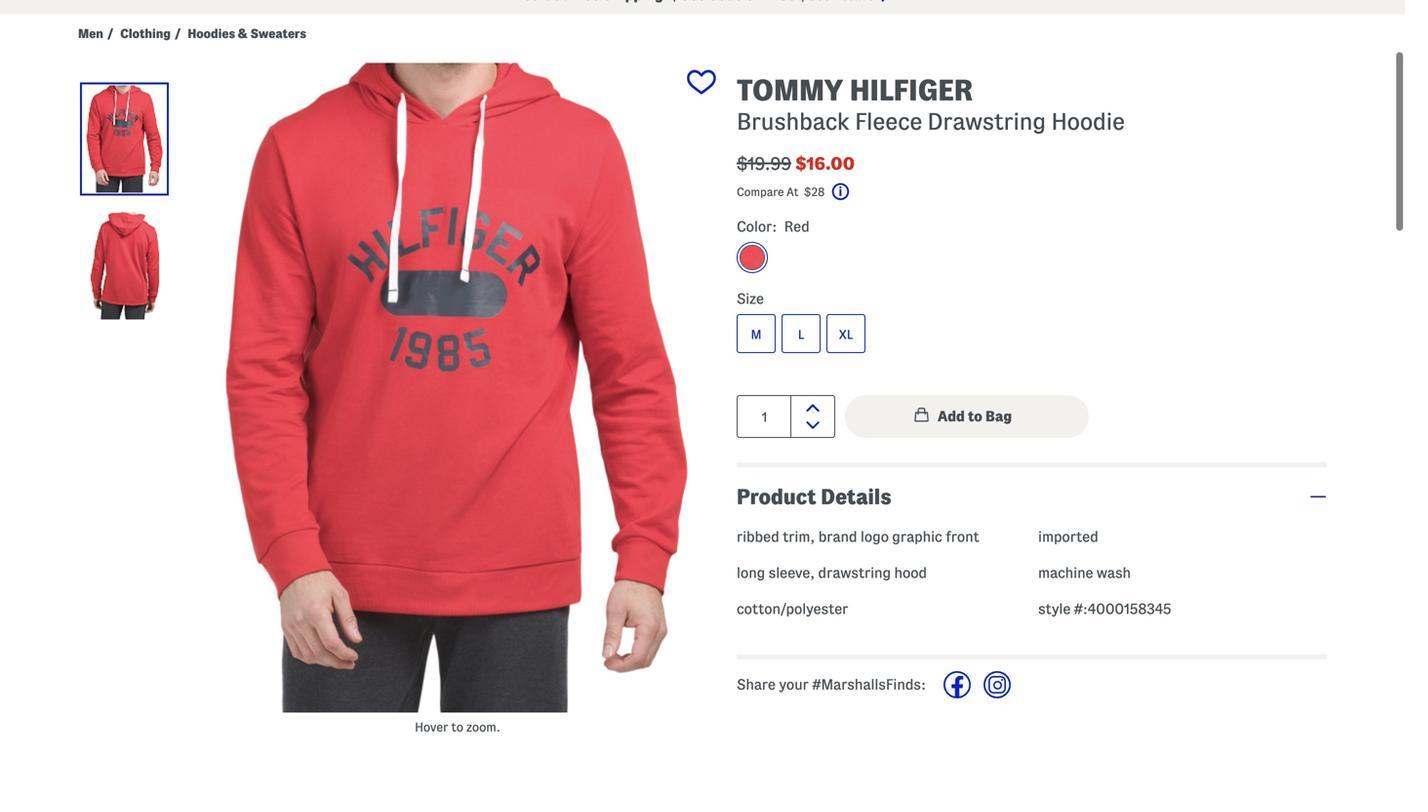 Task type: vqa. For each thing, say whether or not it's contained in the screenshot.
menu bar containing New Arrivals
no



Task type: locate. For each thing, give the bounding box(es) containing it.
brushback
[[737, 109, 850, 134]]

hood
[[894, 565, 927, 581]]

$28
[[804, 186, 825, 198]]

style #:4000158345
[[1038, 601, 1171, 617]]

hilfiger
[[850, 74, 973, 106]]

hover
[[415, 721, 448, 734]]

product details link
[[737, 467, 1327, 527]]

brushback fleece drawstring hoodie image
[[198, 63, 717, 713], [83, 85, 166, 193], [83, 212, 166, 320]]

2 / from the left
[[175, 27, 181, 40]]

/ right the "men"
[[107, 27, 113, 40]]

drawstring
[[818, 565, 891, 581]]

m link
[[737, 314, 776, 353]]

hover to zoom.
[[415, 721, 500, 734]]

style
[[1038, 601, 1071, 617]]

0 horizontal spatial /
[[107, 27, 113, 40]]

ribbed  trim, brand logo graphic front
[[737, 529, 979, 545]]

up image
[[806, 404, 820, 413]]

/ right the clothing link
[[175, 27, 181, 40]]

red image
[[740, 245, 765, 270]]

1 horizontal spatial /
[[175, 27, 181, 40]]

help
[[852, 186, 875, 198]]

men link
[[78, 26, 103, 41]]

tommy hilfiger brushback fleece drawstring hoodie
[[737, 74, 1125, 134]]

help link
[[831, 183, 875, 201]]

l link
[[782, 314, 821, 353]]

front
[[946, 529, 979, 545]]

red
[[784, 219, 810, 235]]

None submit
[[845, 395, 1089, 438]]

product
[[737, 485, 816, 508]]

xl
[[839, 328, 853, 342]]

marquee
[[0, 0, 1405, 14]]

$16.00
[[795, 154, 855, 173]]

$19.99 $16.00
[[737, 154, 855, 173]]

wash
[[1097, 565, 1131, 581]]

share your #marshallsfinds:
[[737, 677, 926, 693]]

clothing
[[120, 27, 171, 40]]

1 / from the left
[[107, 27, 113, 40]]

long
[[737, 565, 765, 581]]

product details
[[737, 485, 891, 508]]

#marshallsfinds:
[[812, 677, 926, 693]]

down image
[[806, 422, 820, 429]]

/
[[107, 27, 113, 40], [175, 27, 181, 40]]

xl link
[[827, 314, 866, 353]]

men / clothing / hoodies & sweaters
[[78, 27, 306, 40]]

machine
[[1038, 565, 1093, 581]]

long sleeve, drawstring hood
[[737, 565, 927, 581]]

plus image
[[1310, 496, 1327, 498]]

color: list box
[[737, 242, 1327, 283]]



Task type: describe. For each thing, give the bounding box(es) containing it.
to
[[451, 721, 463, 734]]

m
[[751, 328, 762, 342]]

$19.99
[[737, 154, 791, 173]]

compare
[[737, 186, 784, 198]]

color:
[[737, 219, 777, 235]]

l
[[798, 328, 804, 342]]

graphic
[[892, 529, 942, 545]]

drawstring
[[928, 109, 1046, 134]]

share
[[737, 677, 776, 693]]

machine wash
[[1038, 565, 1131, 581]]

compare at              $28
[[737, 186, 827, 198]]

imported
[[1038, 529, 1099, 545]]

none submit inside the tommy hilfiger main content
[[845, 395, 1089, 438]]

sleeve,
[[769, 565, 815, 581]]

color: red
[[737, 219, 810, 235]]

cotton/polyester
[[737, 601, 848, 617]]

clothing link
[[120, 26, 171, 41]]

ribbed
[[737, 529, 779, 545]]

zoom.
[[466, 721, 500, 734]]

size
[[737, 291, 764, 307]]

your
[[779, 677, 809, 693]]

sweaters
[[250, 27, 306, 40]]

hoodie
[[1051, 109, 1125, 134]]

logo
[[861, 529, 889, 545]]

&
[[238, 27, 248, 40]]

hoodies
[[188, 27, 235, 40]]

size list box
[[737, 314, 1327, 359]]

tommy hilfiger main content
[[0, 14, 1405, 793]]

#:4000158345
[[1074, 601, 1171, 617]]

hoodies & sweaters link
[[188, 26, 306, 41]]

brand
[[818, 529, 857, 545]]

men
[[78, 27, 103, 40]]

trim,
[[783, 529, 815, 545]]

details
[[821, 485, 891, 508]]

fleece
[[855, 109, 922, 134]]

tommy
[[737, 74, 844, 106]]



